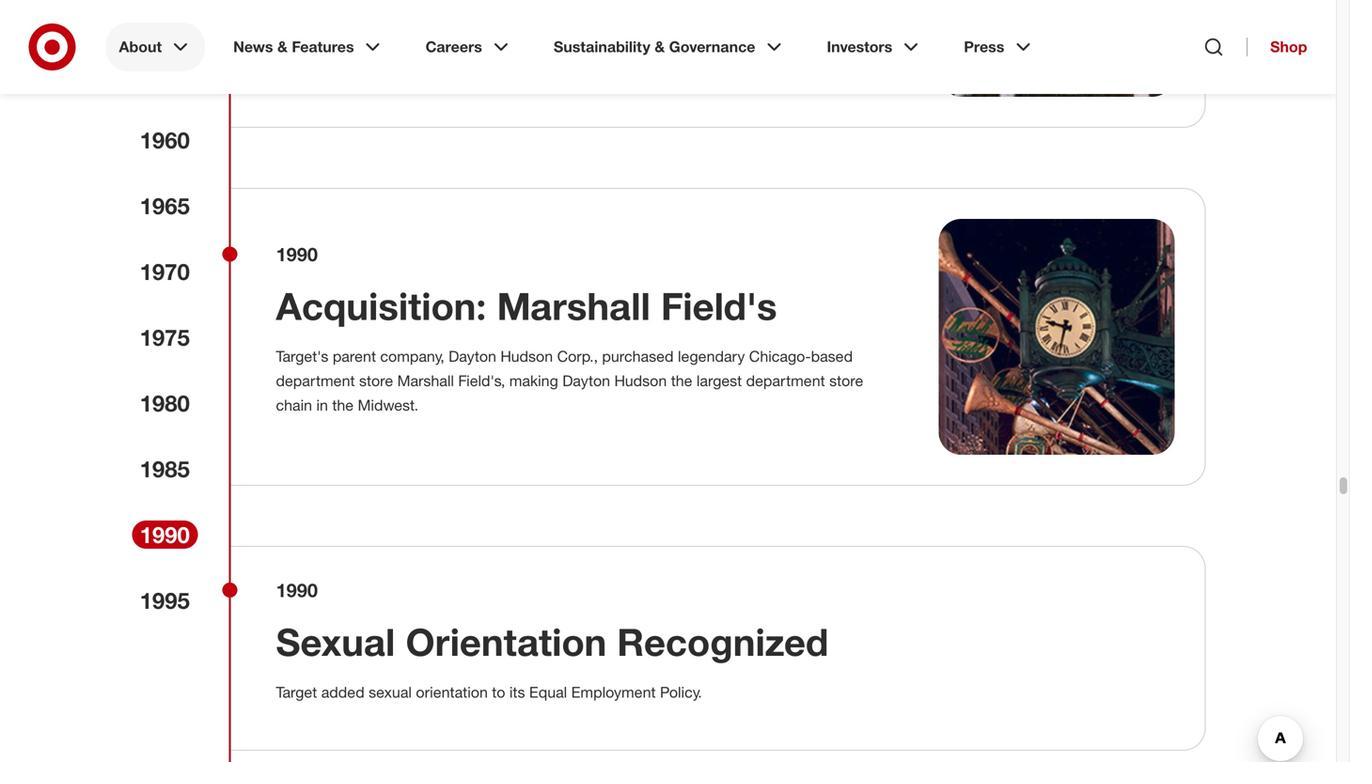 Task type: vqa. For each thing, say whether or not it's contained in the screenshot.
the copy
no



Task type: describe. For each thing, give the bounding box(es) containing it.
1 store from the left
[[359, 372, 393, 390]]

acquisition: marshall field's
[[276, 283, 778, 329]]

about link
[[106, 23, 205, 72]]

orientation
[[406, 620, 607, 666]]

1 a from the left
[[383, 1, 391, 20]]

sunday
[[637, 1, 688, 20]]

1 vertical spatial with
[[378, 26, 406, 44]]

based
[[812, 348, 853, 366]]

target added sexual orientation to its equal employment policy.
[[276, 684, 703, 702]]

making
[[510, 372, 559, 390]]

investors
[[827, 38, 893, 56]]

governance
[[669, 38, 756, 56]]

shop
[[1271, 38, 1308, 56]]

received.
[[741, 26, 802, 44]]

sexual
[[369, 684, 412, 702]]

acquisition:
[[276, 283, 487, 329]]

target's inside target's parent company, dayton hudson corp., purchased legendary chicago-based department store marshall field's, making dayton hudson the largest department store chain in the midwest.
[[276, 348, 329, 366]]

corp.,
[[557, 348, 598, 366]]

1975 link
[[132, 324, 198, 352]]

1985 link
[[132, 455, 198, 484]]

2 store from the left
[[830, 372, 864, 390]]

1970
[[140, 258, 190, 286]]

0 vertical spatial with
[[432, 1, 460, 20]]

1 vertical spatial its
[[510, 684, 525, 702]]

ad
[[298, 1, 315, 20]]

1960 link
[[132, 126, 198, 154]]

target
[[276, 684, 317, 702]]

recognized
[[617, 620, 829, 666]]

1975
[[140, 324, 190, 351]]

investors link
[[814, 23, 936, 72]]

1965 link
[[132, 192, 198, 220]]

featuring
[[320, 1, 379, 20]]

1980 link
[[132, 389, 198, 418]]

2 horizontal spatial target's
[[748, 1, 801, 20]]

ads
[[521, 26, 545, 44]]

0 vertical spatial marshall
[[497, 283, 651, 329]]

field's
[[661, 283, 778, 329]]

1985
[[140, 456, 190, 483]]

1980
[[140, 390, 190, 417]]

1990 link
[[132, 521, 198, 549]]

and
[[681, 26, 707, 44]]

0 vertical spatial hudson
[[501, 348, 553, 366]]

an
[[276, 1, 294, 20]]

target's parent company, dayton hudson corp., purchased legendary chicago-based department store marshall field's, making dayton hudson the largest department store chain in the midwest.
[[276, 348, 864, 415]]

was
[[549, 26, 576, 44]]

praised
[[627, 26, 677, 44]]

child
[[395, 1, 427, 20]]

news & features link
[[220, 23, 398, 72]]

0 horizontal spatial to
[[492, 684, 506, 702]]

policy.
[[660, 684, 703, 702]]

sexual
[[276, 620, 395, 666]]

& for governance
[[655, 38, 665, 56]]

1970 link
[[132, 258, 198, 286]]

dayton
[[563, 372, 611, 390]]

1995
[[140, 588, 190, 615]]

chicago-
[[750, 348, 812, 366]]

careers
[[426, 38, 482, 56]]

ran
[[539, 1, 561, 20]]



Task type: locate. For each thing, give the bounding box(es) containing it.
employment
[[572, 684, 656, 702]]

0 horizontal spatial in
[[317, 397, 328, 415]]

sexual orientation recognized
[[276, 620, 829, 666]]

store up midwest.
[[359, 372, 393, 390]]

0 horizontal spatial marshall
[[398, 372, 454, 390]]

an ad featuring a child with a disability ran in target's sunday circular. target's decision to feature people with disabilities in its ads was widely praised and well received.
[[276, 1, 879, 44]]

marshall down company, dayton
[[398, 372, 454, 390]]

hudson down purchased
[[615, 372, 667, 390]]

to right orientation
[[492, 684, 506, 702]]

decision
[[805, 1, 862, 20]]

0 vertical spatial the
[[671, 372, 693, 390]]

1 vertical spatial in
[[485, 26, 497, 44]]

midwest.
[[358, 397, 419, 415]]

to inside the an ad featuring a child with a disability ran in target's sunday circular. target's decision to feature people with disabilities in its ads was widely praised and well received.
[[866, 1, 879, 20]]

its left equal
[[510, 684, 525, 702]]

2 vertical spatial 1990
[[276, 580, 318, 602]]

0 vertical spatial 1990
[[276, 243, 318, 266]]

the left midwest.
[[332, 397, 354, 415]]

sustainability
[[554, 38, 651, 56]]

0 horizontal spatial &
[[277, 38, 288, 56]]

1990
[[276, 243, 318, 266], [140, 522, 190, 549], [276, 580, 318, 602]]

to
[[866, 1, 879, 20], [492, 684, 506, 702]]

its inside the an ad featuring a child with a disability ran in target's sunday circular. target's decision to feature people with disabilities in its ads was widely praised and well received.
[[501, 26, 516, 44]]

in right ran
[[565, 1, 577, 20]]

disability
[[476, 1, 535, 20]]

store down based
[[830, 372, 864, 390]]

2 horizontal spatial in
[[565, 1, 577, 20]]

in down disability
[[485, 26, 497, 44]]

in inside target's parent company, dayton hudson corp., purchased legendary chicago-based department store marshall field's, making dayton hudson the largest department store chain in the midwest.
[[317, 397, 328, 415]]

1 horizontal spatial marshall
[[497, 283, 651, 329]]

1965
[[140, 192, 190, 220]]

2 vertical spatial in
[[317, 397, 328, 415]]

parent
[[333, 348, 376, 366]]

0 horizontal spatial the
[[332, 397, 354, 415]]

news
[[233, 38, 273, 56]]

sustainability & governance link
[[541, 23, 799, 72]]

sustainability & governance
[[554, 38, 756, 56]]

features
[[292, 38, 354, 56]]

1 horizontal spatial &
[[655, 38, 665, 56]]

0 vertical spatial in
[[565, 1, 577, 20]]

marshall up corp.,
[[497, 283, 651, 329]]

1990 for sexual orientation recognized
[[276, 580, 318, 602]]

1 horizontal spatial hudson
[[615, 372, 667, 390]]

marshall
[[497, 283, 651, 329], [398, 372, 454, 390]]

0 horizontal spatial hudson
[[501, 348, 553, 366]]

1 vertical spatial marshall
[[398, 372, 454, 390]]

in right chain
[[317, 397, 328, 415]]

legendary
[[678, 348, 745, 366]]

shop link
[[1248, 38, 1308, 56]]

hudson up making
[[501, 348, 553, 366]]

1 vertical spatial to
[[492, 684, 506, 702]]

1 horizontal spatial target's
[[581, 1, 633, 20]]

0 vertical spatial its
[[501, 26, 516, 44]]

1990 for acquisition: marshall field's
[[276, 243, 318, 266]]

&
[[277, 38, 288, 56], [655, 38, 665, 56]]

& right "news"
[[277, 38, 288, 56]]

orientation
[[416, 684, 488, 702]]

circular.
[[693, 1, 744, 20]]

1 & from the left
[[277, 38, 288, 56]]

0 horizontal spatial a
[[383, 1, 391, 20]]

& for features
[[277, 38, 288, 56]]

department up chain
[[276, 372, 355, 390]]

1995 link
[[132, 587, 198, 615]]

1 horizontal spatial store
[[830, 372, 864, 390]]

0 horizontal spatial store
[[359, 372, 393, 390]]

1 vertical spatial 1990
[[140, 522, 190, 549]]

1 horizontal spatial department
[[747, 372, 826, 390]]

about
[[119, 38, 162, 56]]

store
[[359, 372, 393, 390], [830, 372, 864, 390]]

its left ads
[[501, 26, 516, 44]]

chain
[[276, 397, 312, 415]]

company, dayton
[[380, 348, 497, 366]]

field's,
[[459, 372, 505, 390]]

careers link
[[413, 23, 526, 72]]

the
[[671, 372, 693, 390], [332, 397, 354, 415]]

purchased
[[603, 348, 674, 366]]

1 horizontal spatial to
[[866, 1, 879, 20]]

added
[[321, 684, 365, 702]]

hudson
[[501, 348, 553, 366], [615, 372, 667, 390]]

1960
[[140, 127, 190, 154]]

feature
[[276, 26, 323, 44]]

0 vertical spatial to
[[866, 1, 879, 20]]

2 department from the left
[[747, 372, 826, 390]]

1 vertical spatial hudson
[[615, 372, 667, 390]]

& left and
[[655, 38, 665, 56]]

target's
[[581, 1, 633, 20], [748, 1, 801, 20], [276, 348, 329, 366]]

1 horizontal spatial with
[[432, 1, 460, 20]]

disabilities
[[410, 26, 481, 44]]

equal
[[530, 684, 568, 702]]

a left child
[[383, 1, 391, 20]]

0 horizontal spatial with
[[378, 26, 406, 44]]

1 vertical spatial the
[[332, 397, 354, 415]]

widely
[[580, 26, 623, 44]]

largest
[[697, 372, 742, 390]]

department down chicago-
[[747, 372, 826, 390]]

with up disabilities
[[432, 1, 460, 20]]

department
[[276, 372, 355, 390], [747, 372, 826, 390]]

0 horizontal spatial target's
[[276, 348, 329, 366]]

in
[[565, 1, 577, 20], [485, 26, 497, 44], [317, 397, 328, 415]]

with down child
[[378, 26, 406, 44]]

target's up received.
[[748, 1, 801, 20]]

1 horizontal spatial the
[[671, 372, 693, 390]]

news & features
[[233, 38, 354, 56]]

a up disabilities
[[464, 1, 472, 20]]

with
[[432, 1, 460, 20], [378, 26, 406, 44]]

a clock on a pole image
[[939, 219, 1176, 455]]

a
[[383, 1, 391, 20], [464, 1, 472, 20]]

2 & from the left
[[655, 38, 665, 56]]

1 horizontal spatial in
[[485, 26, 497, 44]]

marshall inside target's parent company, dayton hudson corp., purchased legendary chicago-based department store marshall field's, making dayton hudson the largest department store chain in the midwest.
[[398, 372, 454, 390]]

its
[[501, 26, 516, 44], [510, 684, 525, 702]]

to up investors link
[[866, 1, 879, 20]]

2 a from the left
[[464, 1, 472, 20]]

people
[[327, 26, 374, 44]]

press link
[[951, 23, 1048, 72]]

target's up widely
[[581, 1, 633, 20]]

press
[[965, 38, 1005, 56]]

the left the "largest"
[[671, 372, 693, 390]]

0 horizontal spatial department
[[276, 372, 355, 390]]

target's up chain
[[276, 348, 329, 366]]

1 department from the left
[[276, 372, 355, 390]]

1 horizontal spatial a
[[464, 1, 472, 20]]

well
[[711, 26, 737, 44]]



